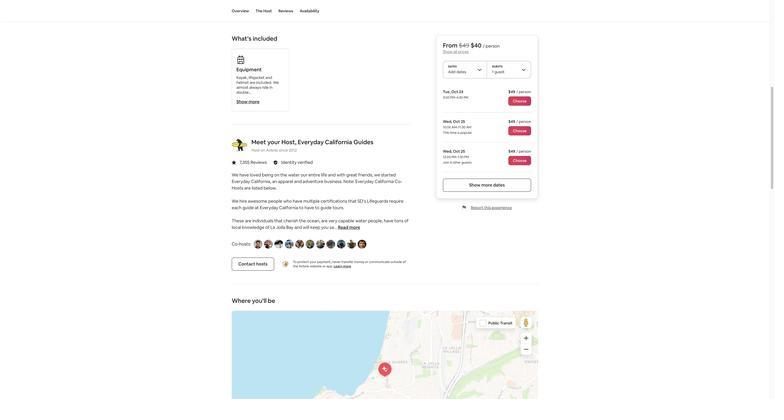 Task type: describe. For each thing, give the bounding box(es) containing it.
entire
[[308, 172, 320, 178]]

are inside we have loved being on the water our entire life and with great friends, we started everyday california, an apparel and adventure business. note: everyday california co- hosts are listed below.
[[244, 186, 251, 191]]

multiple
[[303, 199, 320, 204]]

is
[[457, 131, 460, 135]]

0 vertical spatial reviews
[[279, 8, 293, 13]]

that inside these are individuals that cherish the ocean, are very capable water people, have tons of local knowledge of la jolla bay and will keep you sa…
[[274, 218, 283, 224]]

more for show more
[[249, 99, 260, 105]]

and inside equipment kayak, lifejacket and helmet are included. we almost always ride in double...
[[265, 75, 272, 80]]

from
[[443, 42, 458, 49]]

lifejacket
[[249, 75, 265, 80]]

0 horizontal spatial reviews
[[251, 160, 267, 166]]

included.
[[256, 80, 272, 85]]

knowledge
[[242, 225, 264, 231]]

never
[[332, 260, 341, 265]]

co- inside we have loved being on the water our entire life and with great friends, we started everyday california, an apparel and adventure business. note: everyday california co- hosts are listed below.
[[395, 179, 402, 185]]

dates for show more dates
[[493, 183, 505, 188]]

dates for dates add dates
[[456, 70, 466, 74]]

adventure
[[303, 179, 323, 185]]

guests 1 guest
[[492, 65, 505, 74]]

communicate
[[369, 260, 390, 265]]

more for read more
[[349, 225, 360, 231]]

california inside the we hire awesome people who have multiple certifications that sd's lifeguards require each guide at everyday california to have to guide tours.
[[279, 205, 298, 211]]

we for awesome
[[232, 199, 238, 204]]

show for show more dates
[[469, 183, 481, 188]]

report
[[471, 206, 484, 210]]

overview
[[232, 8, 249, 13]]

these
[[232, 218, 244, 224]]

show for show more
[[236, 99, 248, 105]]

will
[[303, 225, 309, 231]]

with
[[337, 172, 345, 178]]

the inside to protect your payment, never transfer money or communicate outside of the airbnb website or app.
[[293, 265, 298, 269]]

we
[[374, 172, 380, 178]]

guests
[[492, 65, 503, 68]]

airbnb inside meet your host, everyday california guides host on airbnb since 2012
[[266, 148, 278, 153]]

from $49 $40 / person show all prices
[[443, 42, 500, 54]]

be
[[268, 297, 275, 305]]

more for learn more
[[343, 265, 351, 269]]

where we'll meet, map pin image
[[378, 363, 392, 377]]

helmet
[[236, 80, 249, 85]]

app.
[[326, 265, 333, 269]]

cherish
[[284, 218, 298, 224]]

all
[[453, 49, 457, 54]]

are inside equipment kayak, lifejacket and helmet are included. we almost always ride in double...
[[250, 80, 255, 85]]

zoom in image
[[524, 337, 528, 341]]

0 vertical spatial of
[[404, 218, 409, 224]]

guests
[[462, 161, 472, 165]]

$49 for 3:00 pm–4:30 pm
[[509, 89, 515, 94]]

oct for wed, oct 25 10:00 am–11:30 am this time is popular
[[453, 119, 460, 124]]

lifeguards
[[367, 199, 388, 204]]

$49 for 12:00 pm–1:30 pm
[[509, 149, 515, 154]]

friends,
[[358, 172, 373, 178]]

have inside these are individuals that cherish the ocean, are very capable water people, have tons of local knowledge of la jolla bay and will keep you sa…
[[384, 218, 394, 224]]

pm–4:30
[[450, 96, 463, 100]]

protect
[[298, 260, 309, 265]]

report this experience button
[[462, 206, 512, 210]]

people,
[[368, 218, 383, 224]]

join
[[443, 161, 449, 165]]

money
[[354, 260, 365, 265]]

contact
[[238, 262, 255, 267]]

1 vertical spatial co-
[[232, 242, 239, 247]]

are up "knowledge"
[[245, 218, 251, 224]]

the for ocean,
[[299, 218, 306, 224]]

pm–1:30
[[452, 155, 464, 160]]

have down multiple on the left
[[305, 205, 314, 211]]

everyday inside the we hire awesome people who have multiple certifications that sd's lifeguards require each guide at everyday california to have to guide tours.
[[260, 205, 278, 211]]

4
[[450, 161, 452, 165]]

show more link
[[236, 99, 260, 105]]

7,355
[[239, 160, 250, 166]]

everyday inside meet your host, everyday california guides host on airbnb since 2012
[[298, 138, 324, 146]]

learn more
[[334, 265, 351, 269]]

1 horizontal spatial or
[[365, 260, 368, 265]]

your inside to protect your payment, never transfer money or communicate outside of the airbnb website or app.
[[310, 260, 316, 265]]

learn
[[334, 265, 342, 269]]

1 vertical spatial of
[[265, 225, 270, 231]]

read
[[338, 225, 348, 231]]

capable
[[338, 218, 354, 224]]

choose for wed, oct 25 10:00 am–11:30 am this time is popular
[[513, 129, 527, 134]]

availability button
[[300, 0, 319, 22]]

water inside we have loved being on the water our entire life and with great friends, we started everyday california, an apparel and adventure business. note: everyday california co- hosts are listed below.
[[288, 172, 300, 178]]

each
[[232, 205, 242, 211]]

read more
[[338, 225, 360, 231]]

life
[[321, 172, 327, 178]]

of inside to protect your payment, never transfer money or communicate outside of the airbnb website or app.
[[403, 260, 406, 265]]

and up business.
[[328, 172, 336, 178]]

host inside meet your host, everyday california guides host on airbnb since 2012
[[252, 148, 260, 153]]

public transit
[[489, 321, 513, 326]]

wed, oct 25 12:00 pm–1:30 pm join 4 other guests
[[443, 149, 472, 165]]

on inside meet your host, everyday california guides host on airbnb since 2012
[[261, 148, 265, 153]]

hosts
[[232, 186, 243, 191]]

person inside from $49 $40 / person show all prices
[[486, 43, 500, 49]]

tons
[[395, 218, 403, 224]]

tours.
[[333, 205, 344, 211]]

meet your host, everyday california guides host on airbnb since 2012
[[252, 138, 373, 153]]

website
[[310, 265, 322, 269]]

have inside we have loved being on the water our entire life and with great friends, we started everyday california, an apparel and adventure business. note: everyday california co- hosts are listed below.
[[239, 172, 249, 178]]

map region
[[202, 280, 552, 400]]

show inside from $49 $40 / person show all prices
[[443, 49, 453, 54]]

read more button
[[338, 225, 360, 231]]

the
[[256, 8, 263, 13]]

sd's
[[358, 199, 366, 204]]

require
[[389, 199, 404, 204]]

more for show more dates
[[481, 183, 492, 188]]

identity verified
[[281, 160, 313, 166]]

always
[[249, 85, 261, 90]]

am–11:30
[[452, 125, 466, 130]]

popular
[[460, 131, 472, 135]]

show more
[[236, 99, 260, 105]]

and inside these are individuals that cherish the ocean, are very capable water people, have tons of local knowledge of la jolla bay and will keep you sa…
[[294, 225, 302, 231]]

show all prices button
[[443, 49, 469, 54]]

3:00
[[443, 96, 450, 100]]

this
[[484, 206, 491, 210]]

equipment kayak, lifejacket and helmet are included. we almost always ride in double...
[[236, 66, 279, 95]]

25 for wed, oct 25 12:00 pm–1:30 pm join 4 other guests
[[461, 149, 465, 154]]

this
[[443, 131, 449, 135]]



Task type: locate. For each thing, give the bounding box(es) containing it.
25 inside wed, oct 25 12:00 pm–1:30 pm join 4 other guests
[[461, 149, 465, 154]]

1 horizontal spatial california
[[325, 138, 352, 146]]

/ for 10:00 am–11:30 am
[[516, 119, 518, 124]]

have left loved
[[239, 172, 249, 178]]

1 vertical spatial host
[[252, 148, 260, 153]]

reviews up loved
[[251, 160, 267, 166]]

in
[[270, 85, 273, 90]]

3 choose from the top
[[513, 158, 527, 163]]

everyday up verified
[[298, 138, 324, 146]]

25 up am–11:30
[[461, 119, 465, 124]]

0 vertical spatial choose link
[[509, 97, 531, 106]]

0 horizontal spatial show
[[236, 99, 248, 105]]

person for 10:00 am–11:30 am
[[519, 119, 531, 124]]

california left guides
[[325, 138, 352, 146]]

your up since
[[267, 138, 280, 146]]

1 horizontal spatial the
[[293, 265, 298, 269]]

your inside meet your host, everyday california guides host on airbnb since 2012
[[267, 138, 280, 146]]

these are individuals that cherish the ocean, are very capable water people, have tons of local knowledge of la jolla bay and will keep you sa…
[[232, 218, 409, 231]]

are right helmet
[[250, 80, 255, 85]]

that inside the we hire awesome people who have multiple certifications that sd's lifeguards require each guide at everyday california to have to guide tours.
[[348, 199, 357, 204]]

airbnb inside to protect your payment, never transfer money or communicate outside of the airbnb website or app.
[[299, 265, 309, 269]]

ocean,
[[307, 218, 320, 224]]

identity
[[281, 160, 297, 166]]

1 horizontal spatial show
[[443, 49, 453, 54]]

3 choose link from the top
[[509, 156, 531, 166]]

overview button
[[232, 0, 249, 22]]

show up report
[[469, 183, 481, 188]]

what's included
[[232, 35, 277, 42]]

we up each
[[232, 199, 238, 204]]

/ inside from $49 $40 / person show all prices
[[483, 43, 485, 49]]

oct up pm–1:30
[[453, 149, 460, 154]]

oct inside tue, oct 24 3:00 pm–4:30 pm
[[451, 89, 458, 94]]

0 vertical spatial airbnb
[[266, 148, 278, 153]]

1 horizontal spatial to
[[315, 205, 319, 211]]

the host button
[[256, 0, 272, 22]]

learn more about the host, brian. image
[[316, 240, 325, 249], [316, 240, 325, 249]]

1 vertical spatial your
[[310, 260, 316, 265]]

california down started
[[375, 179, 394, 185]]

hire
[[239, 199, 247, 204]]

learn more about the host, corey. image
[[274, 240, 283, 249], [274, 240, 283, 249]]

on inside we have loved being on the water our entire life and with great friends, we started everyday california, an apparel and adventure business. note: everyday california co- hosts are listed below.
[[274, 172, 279, 178]]

$49 inside from $49 $40 / person show all prices
[[459, 42, 469, 49]]

tue, oct 24 3:00 pm–4:30 pm
[[443, 89, 468, 100]]

1 horizontal spatial guide
[[320, 205, 332, 211]]

we inside we have loved being on the water our entire life and with great friends, we started everyday california, an apparel and adventure business. note: everyday california co- hosts are listed below.
[[232, 172, 238, 178]]

1 25 from the top
[[461, 119, 465, 124]]

1 horizontal spatial your
[[310, 260, 316, 265]]

1 to from the left
[[299, 205, 304, 211]]

1 vertical spatial the
[[299, 218, 306, 224]]

2 horizontal spatial the
[[299, 218, 306, 224]]

on down the meet
[[261, 148, 265, 153]]

your right the 'protect'
[[310, 260, 316, 265]]

1 vertical spatial choose link
[[509, 126, 531, 136]]

more down "capable"
[[349, 225, 360, 231]]

choose link for wed, oct 25 10:00 am–11:30 am this time is popular
[[509, 126, 531, 136]]

1 horizontal spatial host
[[263, 8, 272, 13]]

1 vertical spatial choose
[[513, 129, 527, 134]]

oct inside wed, oct 25 12:00 pm–1:30 pm join 4 other guests
[[453, 149, 460, 154]]

prices
[[458, 49, 469, 54]]

contact hosts
[[238, 262, 268, 267]]

show left "all"
[[443, 49, 453, 54]]

water up read more
[[355, 218, 367, 224]]

more
[[249, 99, 260, 105], [481, 183, 492, 188], [349, 225, 360, 231], [343, 265, 351, 269]]

report this experience
[[471, 206, 512, 210]]

and
[[265, 75, 272, 80], [328, 172, 336, 178], [294, 179, 302, 185], [294, 225, 302, 231]]

more right learn
[[343, 265, 351, 269]]

3 $49 / person from the top
[[509, 149, 531, 154]]

we for loved
[[232, 172, 238, 178]]

pm up 'guests'
[[464, 155, 469, 160]]

double...
[[236, 90, 251, 95]]

person for 12:00 pm–1:30 pm
[[519, 149, 531, 154]]

you
[[321, 225, 329, 231]]

we up the hosts
[[232, 172, 238, 178]]

0 vertical spatial wed,
[[443, 119, 452, 124]]

learn more about the host, ana. image
[[295, 240, 304, 249]]

or left 'app.'
[[323, 265, 326, 269]]

where
[[232, 297, 251, 305]]

1 horizontal spatial dates
[[493, 183, 505, 188]]

apparel
[[278, 179, 293, 185]]

1 horizontal spatial that
[[348, 199, 357, 204]]

add
[[448, 70, 456, 74]]

2 horizontal spatial california
[[375, 179, 394, 185]]

1 $49 / person from the top
[[509, 89, 531, 94]]

learn more about the host, tucker. image
[[254, 240, 262, 249], [254, 240, 262, 249]]

co- down 'local' in the left bottom of the page
[[232, 242, 239, 247]]

1 vertical spatial $49 / person
[[509, 119, 531, 124]]

25 inside wed, oct 25 10:00 am–11:30 am this time is popular
[[461, 119, 465, 124]]

oct up am–11:30
[[453, 119, 460, 124]]

payment,
[[317, 260, 331, 265]]

$49 / person for wed, oct 25 12:00 pm–1:30 pm join 4 other guests
[[509, 149, 531, 154]]

1 choose from the top
[[513, 99, 527, 104]]

2 wed, from the top
[[443, 149, 452, 154]]

0 horizontal spatial california
[[279, 205, 298, 211]]

1 horizontal spatial airbnb
[[299, 265, 309, 269]]

1 choose link from the top
[[509, 97, 531, 106]]

pm right pm–4:30
[[464, 96, 468, 100]]

guides
[[354, 138, 373, 146]]

transfer
[[341, 260, 353, 265]]

0 vertical spatial dates
[[456, 70, 466, 74]]

at
[[255, 205, 259, 211]]

that up jolla
[[274, 218, 283, 224]]

reviews
[[279, 8, 293, 13], [251, 160, 267, 166]]

more up report this experience 'button' on the bottom of the page
[[481, 183, 492, 188]]

choose for wed, oct 25 12:00 pm–1:30 pm join 4 other guests
[[513, 158, 527, 163]]

have right who
[[293, 199, 302, 204]]

oct for wed, oct 25 12:00 pm–1:30 pm join 4 other guests
[[453, 149, 460, 154]]

1 guide from the left
[[243, 205, 254, 211]]

0 vertical spatial your
[[267, 138, 280, 146]]

the inside we have loved being on the water our entire life and with great friends, we started everyday california, an apparel and adventure business. note: everyday california co- hosts are listed below.
[[280, 172, 287, 178]]

dates up experience
[[493, 183, 505, 188]]

2 choose from the top
[[513, 129, 527, 134]]

0 vertical spatial choose
[[513, 99, 527, 104]]

learn more about the host, joseph. image
[[358, 240, 366, 249], [358, 240, 366, 249]]

wed, for wed, oct 25 12:00 pm–1:30 pm join 4 other guests
[[443, 149, 452, 154]]

wed, up 10:00
[[443, 119, 452, 124]]

oct for tue, oct 24 3:00 pm–4:30 pm
[[451, 89, 458, 94]]

choose
[[513, 99, 527, 104], [513, 129, 527, 134], [513, 158, 527, 163]]

0 vertical spatial 25
[[461, 119, 465, 124]]

learn more about the host, liam. image
[[306, 240, 314, 249], [306, 240, 314, 249]]

0 vertical spatial oct
[[451, 89, 458, 94]]

0 horizontal spatial co-
[[232, 242, 239, 247]]

0 vertical spatial co-
[[395, 179, 402, 185]]

1 vertical spatial reviews
[[251, 160, 267, 166]]

/ for 12:00 pm–1:30 pm
[[516, 149, 518, 154]]

host inside button
[[263, 8, 272, 13]]

0 vertical spatial the
[[280, 172, 287, 178]]

1 vertical spatial we
[[232, 172, 238, 178]]

2 $49 / person from the top
[[509, 119, 531, 124]]

the inside these are individuals that cherish the ocean, are very capable water people, have tons of local knowledge of la jolla bay and will keep you sa…
[[299, 218, 306, 224]]

the up the apparel
[[280, 172, 287, 178]]

2 vertical spatial oct
[[453, 149, 460, 154]]

california down who
[[279, 205, 298, 211]]

1 vertical spatial that
[[274, 218, 283, 224]]

show down double...
[[236, 99, 248, 105]]

2 vertical spatial $49 / person
[[509, 149, 531, 154]]

of left la
[[265, 225, 270, 231]]

2 choose link from the top
[[509, 126, 531, 136]]

california inside meet your host, everyday california guides host on airbnb since 2012
[[325, 138, 352, 146]]

learn more about the host, danielle. image
[[285, 240, 294, 249], [285, 240, 294, 249]]

25 up pm–1:30
[[461, 149, 465, 154]]

oct up pm–4:30
[[451, 89, 458, 94]]

person for 3:00 pm–4:30 pm
[[519, 89, 531, 94]]

have
[[239, 172, 249, 178], [293, 199, 302, 204], [305, 205, 314, 211], [384, 218, 394, 224]]

1 horizontal spatial reviews
[[279, 8, 293, 13]]

are up you
[[321, 218, 328, 224]]

0 horizontal spatial host
[[252, 148, 260, 153]]

contact hosts button
[[232, 258, 274, 271]]

1 vertical spatial on
[[274, 172, 279, 178]]

24
[[459, 89, 464, 94]]

keep
[[310, 225, 320, 231]]

2 25 from the top
[[461, 149, 465, 154]]

awesome
[[248, 199, 267, 204]]

learn more about the host, joshua. image
[[264, 240, 273, 249], [264, 240, 273, 249]]

everyday
[[298, 138, 324, 146], [232, 179, 250, 185], [355, 179, 374, 185], [260, 205, 278, 211]]

everyday down people
[[260, 205, 278, 211]]

airbnb right to
[[299, 265, 309, 269]]

note:
[[344, 179, 355, 185]]

below.
[[264, 186, 277, 191]]

learn more about the host, shalana. image
[[326, 240, 335, 249]]

0 vertical spatial show
[[443, 49, 453, 54]]

water left our
[[288, 172, 300, 178]]

0 vertical spatial water
[[288, 172, 300, 178]]

are left listed
[[244, 186, 251, 191]]

learn more about the host, ana. image
[[295, 240, 304, 249]]

the for water
[[280, 172, 287, 178]]

learn more about the host, chloe. image
[[337, 240, 346, 249], [337, 240, 346, 249]]

1 vertical spatial 25
[[461, 149, 465, 154]]

0 horizontal spatial that
[[274, 218, 283, 224]]

host down the meet
[[252, 148, 260, 153]]

1 horizontal spatial on
[[274, 172, 279, 178]]

host,
[[281, 138, 297, 146]]

25
[[461, 119, 465, 124], [461, 149, 465, 154]]

what's
[[232, 35, 252, 42]]

we hire awesome people who have multiple certifications that sd's lifeguards require each guide at everyday california to have to guide tours.
[[232, 199, 404, 211]]

guide down certifications
[[320, 205, 332, 211]]

/
[[483, 43, 485, 49], [516, 89, 518, 94], [516, 119, 518, 124], [516, 149, 518, 154]]

learn more about the host, brandon. image
[[347, 240, 356, 249], [347, 240, 356, 249]]

everyday up the hosts
[[232, 179, 250, 185]]

host right the
[[263, 8, 272, 13]]

co- down started
[[395, 179, 402, 185]]

2 vertical spatial california
[[279, 205, 298, 211]]

1 vertical spatial california
[[375, 179, 394, 185]]

0 vertical spatial host
[[263, 8, 272, 13]]

dates right add
[[456, 70, 466, 74]]

25 for wed, oct 25 10:00 am–11:30 am this time is popular
[[461, 119, 465, 124]]

1 vertical spatial airbnb
[[299, 265, 309, 269]]

learn more about the host, everyday california guides. image
[[232, 138, 247, 154], [232, 138, 247, 154]]

guide down hire in the left of the page
[[243, 205, 254, 211]]

of right outside
[[403, 260, 406, 265]]

california inside we have loved being on the water our entire life and with great friends, we started everyday california, an apparel and adventure business. note: everyday california co- hosts are listed below.
[[375, 179, 394, 185]]

our
[[301, 172, 307, 178]]

0 horizontal spatial to
[[299, 205, 304, 211]]

drag pegman onto the map to open street view image
[[521, 318, 532, 329]]

/ for 3:00 pm–4:30 pm
[[516, 89, 518, 94]]

pm inside wed, oct 25 12:00 pm–1:30 pm join 4 other guests
[[464, 155, 469, 160]]

1 horizontal spatial co-
[[395, 179, 402, 185]]

hosts
[[256, 262, 268, 267]]

the
[[280, 172, 287, 178], [299, 218, 306, 224], [293, 265, 298, 269]]

wed, inside wed, oct 25 10:00 am–11:30 am this time is popular
[[443, 119, 452, 124]]

or right money
[[365, 260, 368, 265]]

dates
[[448, 65, 457, 68]]

2 vertical spatial we
[[232, 199, 238, 204]]

am
[[466, 125, 471, 130]]

person
[[486, 43, 500, 49], [519, 89, 531, 94], [519, 119, 531, 124], [519, 149, 531, 154]]

included
[[253, 35, 277, 42]]

0 horizontal spatial guide
[[243, 205, 254, 211]]

kayak,
[[236, 75, 248, 80]]

the up "will"
[[299, 218, 306, 224]]

2 to from the left
[[315, 205, 319, 211]]

listed
[[252, 186, 263, 191]]

other
[[453, 161, 461, 165]]

2 vertical spatial the
[[293, 265, 298, 269]]

on up an
[[274, 172, 279, 178]]

$40
[[471, 42, 482, 49]]

0 horizontal spatial water
[[288, 172, 300, 178]]

2 vertical spatial show
[[469, 183, 481, 188]]

an
[[272, 179, 277, 185]]

being
[[262, 172, 273, 178]]

show more dates
[[469, 183, 505, 188]]

2 vertical spatial of
[[403, 260, 406, 265]]

choose link for wed, oct 25 12:00 pm–1:30 pm join 4 other guests
[[509, 156, 531, 166]]

10:00
[[443, 125, 451, 130]]

the host
[[256, 8, 272, 13]]

0 vertical spatial on
[[261, 148, 265, 153]]

people
[[268, 199, 282, 204]]

1 vertical spatial wed,
[[443, 149, 452, 154]]

tue,
[[443, 89, 451, 94]]

0 horizontal spatial the
[[280, 172, 287, 178]]

guest
[[495, 70, 505, 74]]

who
[[283, 199, 292, 204]]

0 horizontal spatial dates
[[456, 70, 466, 74]]

2 vertical spatial choose link
[[509, 156, 531, 166]]

1
[[492, 70, 494, 74]]

la
[[271, 225, 275, 231]]

and up the 'in'
[[265, 75, 272, 80]]

california,
[[251, 179, 271, 185]]

2 guide from the left
[[320, 205, 332, 211]]

you'll
[[252, 297, 267, 305]]

pm for 25
[[464, 155, 469, 160]]

0 vertical spatial $49 / person
[[509, 89, 531, 94]]

public
[[489, 321, 499, 326]]

1 wed, from the top
[[443, 119, 452, 124]]

1 vertical spatial dates
[[493, 183, 505, 188]]

0 horizontal spatial on
[[261, 148, 265, 153]]

the left website
[[293, 265, 298, 269]]

and down our
[[294, 179, 302, 185]]

0 vertical spatial pm
[[464, 96, 468, 100]]

guide
[[243, 205, 254, 211], [320, 205, 332, 211]]

2012
[[289, 148, 297, 153]]

learn more about the host, shalana. image
[[326, 240, 335, 249]]

more inside "button"
[[349, 225, 360, 231]]

oct
[[451, 89, 458, 94], [453, 119, 460, 124], [453, 149, 460, 154]]

reviews right the host
[[279, 8, 293, 13]]

1 horizontal spatial water
[[355, 218, 367, 224]]

1 vertical spatial oct
[[453, 119, 460, 124]]

wed, inside wed, oct 25 12:00 pm–1:30 pm join 4 other guests
[[443, 149, 452, 154]]

0 horizontal spatial airbnb
[[266, 148, 278, 153]]

0 vertical spatial that
[[348, 199, 357, 204]]

equipment
[[236, 66, 262, 73]]

$49 for 10:00 am–11:30 am
[[509, 119, 515, 124]]

wed, for wed, oct 25 10:00 am–11:30 am this time is popular
[[443, 119, 452, 124]]

water inside these are individuals that cherish the ocean, are very capable water people, have tons of local knowledge of la jolla bay and will keep you sa…
[[355, 218, 367, 224]]

california
[[325, 138, 352, 146], [375, 179, 394, 185], [279, 205, 298, 211]]

we right the 'in'
[[273, 80, 279, 85]]

we inside equipment kayak, lifejacket and helmet are included. we almost always ride in double...
[[273, 80, 279, 85]]

of right tons
[[404, 218, 409, 224]]

2 vertical spatial choose
[[513, 158, 527, 163]]

dates inside dates add dates
[[456, 70, 466, 74]]

more down double...
[[249, 99, 260, 105]]

1 vertical spatial show
[[236, 99, 248, 105]]

7,355 reviews
[[239, 160, 267, 166]]

0 horizontal spatial or
[[323, 265, 326, 269]]

0 horizontal spatial your
[[267, 138, 280, 146]]

everyday down friends,
[[355, 179, 374, 185]]

that left the sd's
[[348, 199, 357, 204]]

show more dates link
[[443, 179, 531, 192]]

transit
[[500, 321, 513, 326]]

$49 / person for wed, oct 25 10:00 am–11:30 am this time is popular
[[509, 119, 531, 124]]

pm inside tue, oct 24 3:00 pm–4:30 pm
[[464, 96, 468, 100]]

0 vertical spatial california
[[325, 138, 352, 146]]

airbnb left since
[[266, 148, 278, 153]]

we have loved being on the water our entire life and with great friends, we started everyday california, an apparel and adventure business. note: everyday california co- hosts are listed below.
[[232, 172, 402, 191]]

wed, oct 25 10:00 am–11:30 am this time is popular
[[443, 119, 472, 135]]

pm for 24
[[464, 96, 468, 100]]

2 horizontal spatial show
[[469, 183, 481, 188]]

we inside the we hire awesome people who have multiple certifications that sd's lifeguards require each guide at everyday california to have to guide tours.
[[232, 199, 238, 204]]

co-hosts:
[[232, 242, 251, 247]]

and left "will"
[[294, 225, 302, 231]]

1 vertical spatial water
[[355, 218, 367, 224]]

wed, up 12:00
[[443, 149, 452, 154]]

0 vertical spatial we
[[273, 80, 279, 85]]

great
[[346, 172, 357, 178]]

zoom out image
[[524, 348, 528, 352]]

have left tons
[[384, 218, 394, 224]]

oct inside wed, oct 25 10:00 am–11:30 am this time is popular
[[453, 119, 460, 124]]

1 vertical spatial pm
[[464, 155, 469, 160]]



Task type: vqa. For each thing, say whether or not it's contained in the screenshot.
bottom REVIEWS
yes



